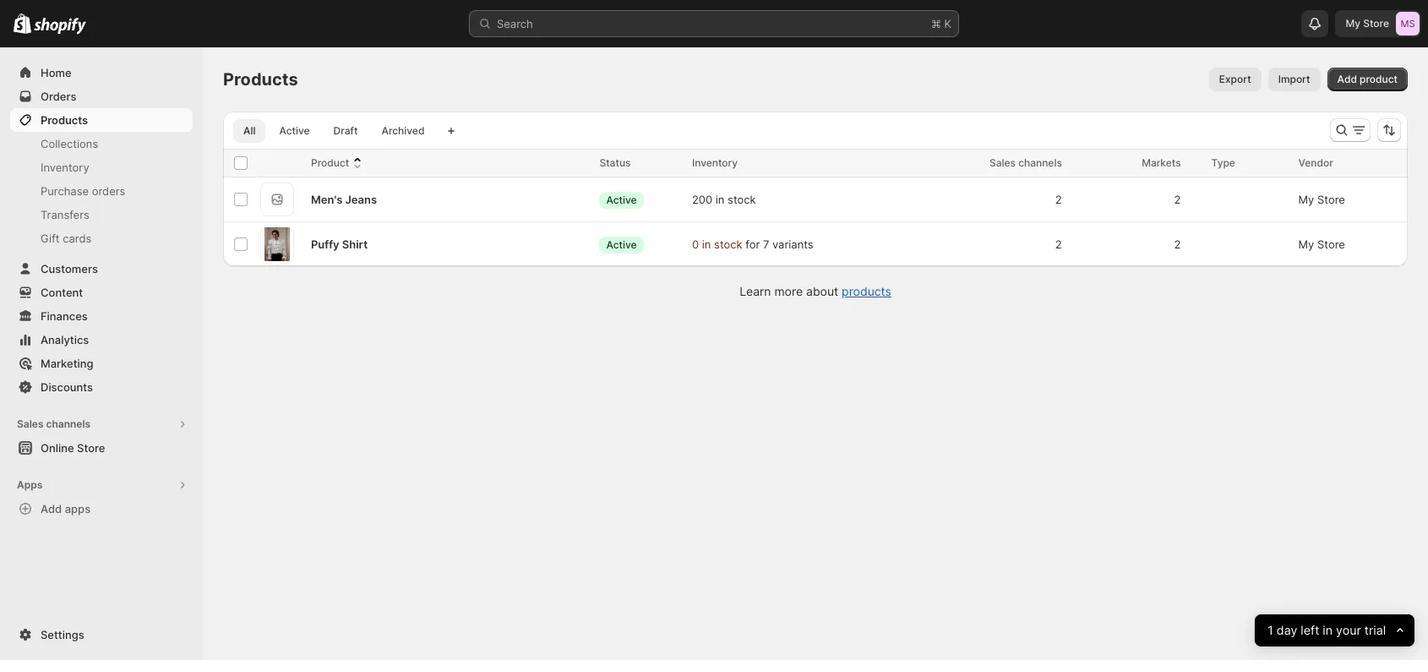Task type: locate. For each thing, give the bounding box(es) containing it.
shopify image
[[34, 18, 86, 34]]

active left "0"
[[606, 238, 637, 251]]

channels
[[1019, 156, 1062, 169], [46, 418, 91, 430]]

tab list
[[230, 118, 438, 143]]

1 horizontal spatial inventory
[[692, 156, 738, 169]]

puffy shirt link
[[311, 236, 368, 253]]

orders link
[[10, 85, 193, 108]]

online store button
[[0, 436, 203, 460]]

purchase orders
[[41, 184, 125, 198]]

export
[[1219, 73, 1251, 85]]

2 vertical spatial active
[[606, 238, 637, 251]]

draft link
[[323, 119, 368, 143]]

active right all
[[279, 124, 310, 137]]

0 in stock for 7 variants
[[692, 238, 814, 251]]

marketing link
[[10, 352, 193, 375]]

in inside dropdown button
[[1323, 622, 1333, 638]]

active
[[279, 124, 310, 137], [606, 193, 637, 206], [606, 238, 637, 251]]

0 vertical spatial my
[[1346, 17, 1361, 30]]

variants
[[773, 238, 814, 251]]

1
[[1268, 622, 1273, 638]]

markets
[[1142, 156, 1181, 169]]

0 horizontal spatial channels
[[46, 418, 91, 430]]

add
[[1338, 73, 1357, 85], [41, 502, 62, 516]]

0 horizontal spatial add
[[41, 502, 62, 516]]

2
[[1055, 193, 1062, 206], [1174, 193, 1181, 206], [1055, 238, 1062, 251], [1174, 238, 1181, 251]]

jeans
[[345, 193, 377, 206]]

online
[[41, 441, 74, 455]]

online store
[[41, 441, 105, 455]]

1 day left in your trial button
[[1255, 614, 1415, 647]]

sales channels inside button
[[17, 418, 91, 430]]

product
[[311, 156, 349, 169]]

my store image
[[1396, 12, 1420, 35]]

in for 200
[[716, 193, 725, 206]]

active link
[[269, 119, 320, 143]]

store
[[1364, 17, 1390, 30], [1318, 193, 1345, 206], [1318, 238, 1345, 251], [77, 441, 105, 455]]

my store for shirt
[[1299, 238, 1345, 251]]

1 vertical spatial products
[[41, 113, 88, 127]]

1 day left in your trial
[[1268, 622, 1386, 638]]

1 vertical spatial active
[[606, 193, 637, 206]]

apps button
[[10, 473, 193, 497]]

1 vertical spatial sales channels
[[17, 418, 91, 430]]

my store
[[1346, 17, 1390, 30], [1299, 193, 1345, 206], [1299, 238, 1345, 251]]

store inside button
[[77, 441, 105, 455]]

1 vertical spatial sales
[[17, 418, 44, 430]]

0 vertical spatial add
[[1338, 73, 1357, 85]]

online store link
[[10, 436, 193, 460]]

0 horizontal spatial sales
[[17, 418, 44, 430]]

learn
[[740, 284, 771, 298]]

add inside button
[[41, 502, 62, 516]]

in
[[716, 193, 725, 206], [702, 238, 711, 251], [1323, 622, 1333, 638]]

for
[[746, 238, 760, 251]]

discounts
[[41, 380, 93, 394]]

puffy
[[311, 238, 339, 251]]

1 vertical spatial my store
[[1299, 193, 1345, 206]]

sales
[[990, 156, 1016, 169], [17, 418, 44, 430]]

about
[[806, 284, 839, 298]]

active down status
[[606, 193, 637, 206]]

shopify image
[[14, 13, 31, 34]]

add apps
[[41, 502, 91, 516]]

1 vertical spatial stock
[[714, 238, 743, 251]]

in right 200
[[716, 193, 725, 206]]

products up all
[[223, 69, 298, 90]]

0 horizontal spatial products
[[41, 113, 88, 127]]

home
[[41, 66, 72, 79]]

add product link
[[1327, 68, 1408, 91]]

products up collections
[[41, 113, 88, 127]]

0 horizontal spatial inventory
[[41, 161, 89, 174]]

0 vertical spatial active
[[279, 124, 310, 137]]

stock left for
[[714, 238, 743, 251]]

customers link
[[10, 257, 193, 281]]

1 horizontal spatial in
[[716, 193, 725, 206]]

0 vertical spatial sales channels
[[990, 156, 1062, 169]]

2 horizontal spatial in
[[1323, 622, 1333, 638]]

add apps button
[[10, 497, 193, 521]]

channels inside button
[[46, 418, 91, 430]]

stock right 200
[[728, 193, 756, 206]]

0 vertical spatial stock
[[728, 193, 756, 206]]

1 horizontal spatial sales channels
[[990, 156, 1062, 169]]

in right left
[[1323, 622, 1333, 638]]

inventory up purchase
[[41, 161, 89, 174]]

products
[[223, 69, 298, 90], [41, 113, 88, 127]]

purchase orders link
[[10, 179, 193, 203]]

0 horizontal spatial sales channels
[[17, 418, 91, 430]]

my
[[1346, 17, 1361, 30], [1299, 193, 1315, 206], [1299, 238, 1315, 251]]

transfers
[[41, 208, 89, 221]]

1 horizontal spatial products
[[223, 69, 298, 90]]

inventory up the 200 in stock
[[692, 156, 738, 169]]

2 vertical spatial my
[[1299, 238, 1315, 251]]

archived link
[[371, 119, 435, 143]]

1 vertical spatial in
[[702, 238, 711, 251]]

1 vertical spatial channels
[[46, 418, 91, 430]]

vendor
[[1299, 156, 1334, 169]]

active for puffy shirt
[[606, 238, 637, 251]]

1 horizontal spatial sales
[[990, 156, 1016, 169]]

export button
[[1209, 68, 1262, 91]]

inventory
[[692, 156, 738, 169], [41, 161, 89, 174]]

2 button
[[1047, 183, 1083, 216], [1166, 183, 1202, 216], [1047, 227, 1083, 261], [1166, 227, 1202, 261]]

1 vertical spatial my
[[1299, 193, 1315, 206]]

0 vertical spatial my store
[[1346, 17, 1390, 30]]

1 horizontal spatial add
[[1338, 73, 1357, 85]]

1 vertical spatial add
[[41, 502, 62, 516]]

analytics
[[41, 333, 89, 347]]

0 vertical spatial sales
[[990, 156, 1016, 169]]

add left apps
[[41, 502, 62, 516]]

0 vertical spatial products
[[223, 69, 298, 90]]

2 vertical spatial in
[[1323, 622, 1333, 638]]

sales inside sales channels button
[[17, 418, 44, 430]]

0 vertical spatial in
[[716, 193, 725, 206]]

my for jeans
[[1299, 193, 1315, 206]]

tab list containing all
[[230, 118, 438, 143]]

import
[[1279, 73, 1311, 85]]

add left "product"
[[1338, 73, 1357, 85]]

in right "0"
[[702, 238, 711, 251]]

2 vertical spatial my store
[[1299, 238, 1345, 251]]

search
[[497, 17, 533, 30]]

0 vertical spatial channels
[[1019, 156, 1062, 169]]

0 horizontal spatial in
[[702, 238, 711, 251]]



Task type: vqa. For each thing, say whether or not it's contained in the screenshot.
the Export button
yes



Task type: describe. For each thing, give the bounding box(es) containing it.
collections
[[41, 137, 98, 150]]

products
[[842, 284, 892, 298]]

learn more about products
[[740, 284, 892, 298]]

settings link
[[10, 623, 193, 647]]

7
[[763, 238, 769, 251]]

200
[[692, 193, 713, 206]]

in for 0
[[702, 238, 711, 251]]

stock for 0 in stock for 7 variants
[[714, 238, 743, 251]]

sales channels button
[[10, 412, 193, 436]]

apps
[[17, 478, 42, 491]]

archived
[[382, 124, 425, 137]]

my for shirt
[[1299, 238, 1315, 251]]

day
[[1277, 622, 1297, 638]]

purchase
[[41, 184, 89, 198]]

finances link
[[10, 304, 193, 328]]

all
[[243, 124, 256, 137]]

0
[[692, 238, 699, 251]]

product button
[[311, 155, 366, 172]]

content link
[[10, 281, 193, 304]]

type
[[1212, 156, 1236, 169]]

men's jeans link
[[311, 191, 377, 208]]

stock for 200 in stock
[[728, 193, 756, 206]]

gift cards
[[41, 232, 92, 245]]

active for men's jeans
[[606, 193, 637, 206]]

gift
[[41, 232, 60, 245]]

marketing
[[41, 357, 93, 370]]

home link
[[10, 61, 193, 85]]

transfers link
[[10, 203, 193, 227]]

orders
[[41, 90, 76, 103]]

finances
[[41, 309, 88, 323]]

add for add apps
[[41, 502, 62, 516]]

your
[[1336, 622, 1361, 638]]

customers
[[41, 262, 98, 276]]

product
[[1360, 73, 1398, 85]]

products link
[[10, 108, 193, 132]]

puffy shirt
[[311, 238, 368, 251]]

collections link
[[10, 132, 193, 156]]

puffy shirt image
[[264, 227, 290, 261]]

men's
[[311, 193, 343, 206]]

import button
[[1268, 68, 1321, 91]]

1 horizontal spatial channels
[[1019, 156, 1062, 169]]

vendor button
[[1299, 155, 1351, 172]]

discounts link
[[10, 375, 193, 399]]

⌘
[[931, 17, 941, 30]]

men's jeans
[[311, 193, 377, 206]]

all button
[[233, 119, 266, 143]]

gift cards link
[[10, 227, 193, 250]]

inventory button
[[692, 155, 755, 172]]

shirt
[[342, 238, 368, 251]]

inventory link
[[10, 156, 193, 179]]

products link
[[842, 284, 892, 298]]

products inside products link
[[41, 113, 88, 127]]

orders
[[92, 184, 125, 198]]

200 in stock
[[692, 193, 756, 206]]

inventory inside 'button'
[[692, 156, 738, 169]]

my store for jeans
[[1299, 193, 1345, 206]]

⌘ k
[[931, 17, 952, 30]]

analytics link
[[10, 328, 193, 352]]

settings
[[41, 628, 84, 642]]

type button
[[1212, 155, 1253, 172]]

apps
[[65, 502, 91, 516]]

content
[[41, 286, 83, 299]]

k
[[945, 17, 952, 30]]

draft
[[333, 124, 358, 137]]

cards
[[63, 232, 92, 245]]

more
[[775, 284, 803, 298]]

add product
[[1338, 73, 1398, 85]]

trial
[[1365, 622, 1386, 638]]

status
[[600, 156, 631, 169]]

left
[[1301, 622, 1319, 638]]

add for add product
[[1338, 73, 1357, 85]]



